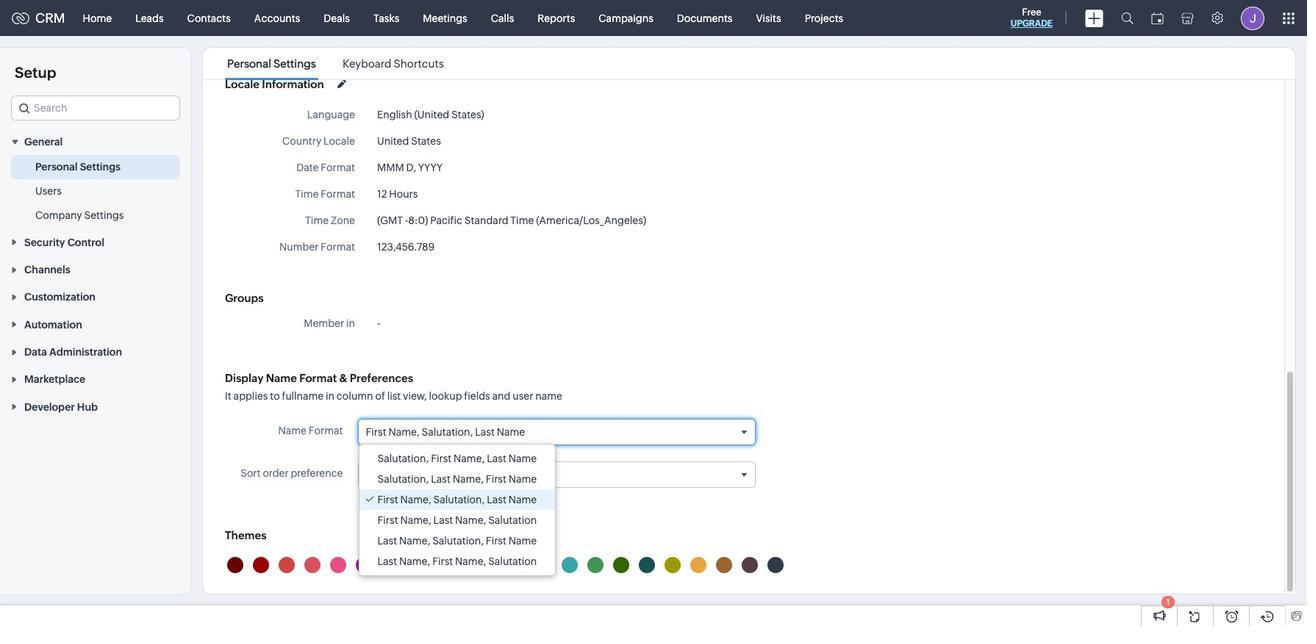 Task type: describe. For each thing, give the bounding box(es) containing it.
time zone
[[305, 215, 355, 226]]

salutation for first name, last name, salutation
[[488, 515, 537, 527]]

list containing personal settings
[[214, 48, 457, 79]]

groups
[[225, 292, 264, 304]]

&
[[339, 372, 347, 385]]

visits
[[756, 12, 781, 24]]

administration
[[49, 346, 122, 358]]

channels button
[[0, 256, 191, 283]]

personal inside general region
[[35, 161, 78, 173]]

marketplace button
[[0, 366, 191, 393]]

first name, salutation, last name inside field
[[366, 426, 525, 438]]

english (united states)
[[377, 109, 484, 121]]

1 horizontal spatial personal settings
[[227, 57, 316, 70]]

meetings link
[[411, 0, 479, 36]]

0 vertical spatial -
[[405, 215, 408, 226]]

1 vertical spatial -
[[377, 318, 380, 329]]

general button
[[0, 128, 191, 155]]

states)
[[451, 109, 484, 121]]

last name, first name, salutation
[[378, 556, 537, 568]]

reports
[[538, 12, 575, 24]]

contacts link
[[175, 0, 243, 36]]

0 vertical spatial locale
[[225, 78, 260, 90]]

number
[[279, 241, 319, 253]]

upgrade
[[1011, 18, 1053, 29]]

channels
[[24, 264, 70, 276]]

company
[[35, 210, 82, 222]]

(gmt -8:0) pacific standard time (america/los_angeles)
[[377, 215, 646, 226]]

Search text field
[[12, 96, 179, 120]]

leads
[[135, 12, 164, 24]]

pacific
[[430, 215, 463, 226]]

users
[[35, 186, 62, 197]]

order
[[263, 468, 289, 480]]

1 vertical spatial settings
[[80, 161, 121, 173]]

salutation, first name, last name
[[378, 453, 537, 465]]

united states
[[377, 135, 441, 147]]

country
[[282, 135, 321, 147]]

visits link
[[745, 0, 793, 36]]

12 hours
[[377, 188, 418, 200]]

documents link
[[665, 0, 745, 36]]

123,456.789
[[377, 241, 435, 253]]

1 horizontal spatial personal
[[227, 57, 271, 70]]

format for date
[[321, 162, 355, 174]]

d,
[[406, 162, 416, 174]]

leads link
[[124, 0, 175, 36]]

last up last name, salutation, first name
[[434, 515, 453, 527]]

first up first name, last name, salutation
[[378, 494, 398, 506]]

settings inside the company settings link
[[84, 210, 124, 222]]

view,
[[403, 390, 427, 402]]

first up salutation, last name, first name
[[431, 453, 452, 465]]

tasks
[[373, 12, 400, 24]]

customization
[[24, 291, 96, 303]]

security control button
[[0, 228, 191, 256]]

security control
[[24, 237, 104, 248]]

control
[[67, 237, 104, 248]]

salutation, up salutation, last name, first name
[[378, 453, 429, 465]]

company settings link
[[35, 208, 124, 223]]

developer
[[24, 401, 75, 413]]

first up last name, first name, salutation
[[486, 535, 507, 547]]

developer hub
[[24, 401, 98, 413]]

and
[[492, 390, 511, 402]]

8:0)
[[408, 215, 428, 226]]

name format
[[278, 425, 343, 437]]

personal settings inside general region
[[35, 161, 121, 173]]

create menu image
[[1085, 9, 1104, 27]]

themes
[[225, 530, 267, 542]]

automation
[[24, 319, 82, 331]]

(america/los_angeles)
[[536, 215, 646, 226]]

preferences
[[350, 372, 413, 385]]

1 horizontal spatial in
[[346, 318, 355, 329]]

united
[[377, 135, 409, 147]]

tree containing salutation, first name, last name
[[359, 445, 555, 576]]

english
[[377, 109, 412, 121]]

accounts
[[254, 12, 300, 24]]

home link
[[71, 0, 124, 36]]

salutation, last name, first name
[[378, 474, 537, 485]]

first inside field
[[366, 426, 386, 438]]

shortcuts
[[394, 57, 444, 70]]

last up salutation, last name, first name
[[487, 453, 507, 465]]

1
[[1167, 598, 1170, 607]]

keyboard shortcuts
[[343, 57, 444, 70]]

documents
[[677, 12, 733, 24]]

list
[[387, 390, 401, 402]]

mmm d, yyyy
[[377, 162, 443, 174]]

first up last name, salutation, first name
[[378, 515, 398, 527]]

1 vertical spatial locale
[[324, 135, 355, 147]]

last down first name, last name, salutation
[[378, 535, 397, 547]]

yyyy
[[418, 162, 443, 174]]

sort
[[241, 468, 261, 480]]

12
[[377, 188, 387, 200]]

zone
[[331, 215, 355, 226]]

profile image
[[1241, 6, 1265, 30]]

format for name
[[309, 425, 343, 437]]

lookup
[[429, 390, 462, 402]]

crm link
[[12, 10, 65, 26]]

data administration
[[24, 346, 122, 358]]

home
[[83, 12, 112, 24]]



Task type: locate. For each thing, give the bounding box(es) containing it.
time for time zone
[[305, 215, 329, 226]]

in left column
[[326, 390, 335, 402]]

display
[[225, 372, 264, 385]]

last down salutation, last name, first name
[[487, 494, 507, 506]]

locale down language
[[324, 135, 355, 147]]

1 vertical spatial personal settings link
[[35, 160, 121, 175]]

personal settings link for keyboard shortcuts link
[[225, 57, 318, 70]]

user
[[513, 390, 533, 402]]

- right (gmt
[[405, 215, 408, 226]]

0 vertical spatial personal settings link
[[225, 57, 318, 70]]

data administration button
[[0, 338, 191, 366]]

last inside field
[[475, 426, 495, 438]]

(gmt
[[377, 215, 403, 226]]

(united
[[414, 109, 449, 121]]

calendar image
[[1152, 12, 1164, 24]]

calls link
[[479, 0, 526, 36]]

first down of
[[366, 426, 386, 438]]

2 vertical spatial settings
[[84, 210, 124, 222]]

0 vertical spatial salutation
[[488, 515, 537, 527]]

personal up users
[[35, 161, 78, 173]]

meetings
[[423, 12, 467, 24]]

accounts link
[[243, 0, 312, 36]]

name inside field
[[497, 426, 525, 438]]

personal settings link
[[225, 57, 318, 70], [35, 160, 121, 175]]

general region
[[0, 155, 191, 228]]

name
[[535, 390, 562, 402]]

search element
[[1113, 0, 1143, 36]]

last down 'fields'
[[475, 426, 495, 438]]

salutation, up 'salutation, first name, last name'
[[422, 426, 473, 438]]

in right member
[[346, 318, 355, 329]]

1 horizontal spatial personal settings link
[[225, 57, 318, 70]]

states
[[411, 135, 441, 147]]

company settings
[[35, 210, 124, 222]]

column
[[337, 390, 373, 402]]

personal
[[227, 57, 271, 70], [35, 161, 78, 173]]

personal settings link up the locale information
[[225, 57, 318, 70]]

time
[[295, 188, 319, 200], [305, 215, 329, 226], [511, 215, 534, 226]]

format up zone
[[321, 188, 355, 200]]

reports link
[[526, 0, 587, 36]]

language
[[307, 109, 355, 121]]

of
[[375, 390, 385, 402]]

0 horizontal spatial personal settings
[[35, 161, 121, 173]]

country locale
[[282, 135, 355, 147]]

first name, salutation, last name up 'salutation, first name, last name'
[[366, 426, 525, 438]]

applies
[[234, 390, 268, 402]]

0 vertical spatial settings
[[274, 57, 316, 70]]

setup
[[15, 64, 56, 81]]

1 vertical spatial personal
[[35, 161, 78, 173]]

salutation, down 'salutation, first name, last name'
[[378, 474, 429, 485]]

salutation down last name, salutation, first name
[[488, 556, 537, 568]]

free
[[1022, 7, 1042, 18]]

time right standard
[[511, 215, 534, 226]]

hours
[[389, 188, 418, 200]]

last down 'salutation, first name, last name'
[[431, 474, 451, 485]]

salutation up last name, salutation, first name
[[488, 515, 537, 527]]

number format
[[279, 241, 355, 253]]

list
[[214, 48, 457, 79]]

0 horizontal spatial in
[[326, 390, 335, 402]]

mmm
[[377, 162, 404, 174]]

personal settings link for users link
[[35, 160, 121, 175]]

sort order preference
[[241, 468, 343, 480]]

1 horizontal spatial locale
[[324, 135, 355, 147]]

0 horizontal spatial locale
[[225, 78, 260, 90]]

1 horizontal spatial -
[[405, 215, 408, 226]]

format for number
[[321, 241, 355, 253]]

deals
[[324, 12, 350, 24]]

time format
[[295, 188, 355, 200]]

personal settings
[[227, 57, 316, 70], [35, 161, 121, 173]]

salutation, down salutation, last name, first name
[[434, 494, 485, 506]]

0 vertical spatial personal
[[227, 57, 271, 70]]

profile element
[[1232, 0, 1274, 36]]

tree
[[359, 445, 555, 576]]

first name, salutation, last name down salutation, last name, first name
[[378, 494, 537, 506]]

search image
[[1121, 12, 1134, 24]]

first name, last name, salutation
[[378, 515, 537, 527]]

settings up security control dropdown button
[[84, 210, 124, 222]]

salutation, inside first name, salutation, last name field
[[422, 426, 473, 438]]

display name format & preferences it applies to fullname in column of list view, lookup fields and user name
[[225, 372, 562, 402]]

settings up information
[[274, 57, 316, 70]]

marketplace
[[24, 374, 85, 386]]

deals link
[[312, 0, 362, 36]]

0 horizontal spatial -
[[377, 318, 380, 329]]

first down last name, salutation, first name
[[432, 556, 453, 568]]

1 salutation from the top
[[488, 515, 537, 527]]

fields
[[464, 390, 490, 402]]

2 salutation from the top
[[488, 556, 537, 568]]

1 vertical spatial personal settings
[[35, 161, 121, 173]]

format
[[321, 162, 355, 174], [321, 188, 355, 200], [321, 241, 355, 253], [299, 372, 337, 385], [309, 425, 343, 437]]

calls
[[491, 12, 514, 24]]

campaigns
[[599, 12, 654, 24]]

1 vertical spatial first name, salutation, last name
[[378, 494, 537, 506]]

time left zone
[[305, 215, 329, 226]]

to
[[270, 390, 280, 402]]

data
[[24, 346, 47, 358]]

first name, salutation, last name
[[366, 426, 525, 438], [378, 494, 537, 506]]

format inside display name format & preferences it applies to fullname in column of list view, lookup fields and user name
[[299, 372, 337, 385]]

personal settings link down general dropdown button
[[35, 160, 121, 175]]

in inside display name format & preferences it applies to fullname in column of list view, lookup fields and user name
[[326, 390, 335, 402]]

projects
[[805, 12, 844, 24]]

0 horizontal spatial personal
[[35, 161, 78, 173]]

fullname
[[282, 390, 324, 402]]

tasks link
[[362, 0, 411, 36]]

time for time format
[[295, 188, 319, 200]]

preference
[[291, 468, 343, 480]]

format for time
[[321, 188, 355, 200]]

projects link
[[793, 0, 855, 36]]

settings down general dropdown button
[[80, 161, 121, 173]]

security
[[24, 237, 65, 248]]

format up fullname
[[299, 372, 337, 385]]

salutation, up last name, first name, salutation
[[432, 535, 484, 547]]

time down date
[[295, 188, 319, 200]]

format down zone
[[321, 241, 355, 253]]

last down last name, salutation, first name
[[378, 556, 397, 568]]

- right member in
[[377, 318, 380, 329]]

last name, salutation, first name
[[378, 535, 537, 547]]

information
[[262, 78, 324, 90]]

salutation for last name, first name, salutation
[[488, 556, 537, 568]]

first down 'salutation, first name, last name'
[[486, 474, 507, 485]]

campaigns link
[[587, 0, 665, 36]]

format down fullname
[[309, 425, 343, 437]]

1 vertical spatial salutation
[[488, 556, 537, 568]]

personal settings down general dropdown button
[[35, 161, 121, 173]]

name
[[266, 372, 297, 385], [278, 425, 307, 437], [497, 426, 525, 438], [509, 453, 537, 465], [509, 474, 537, 485], [509, 494, 537, 506], [509, 535, 537, 547]]

customization button
[[0, 283, 191, 311]]

personal up the locale information
[[227, 57, 271, 70]]

standard
[[465, 215, 509, 226]]

create menu element
[[1077, 0, 1113, 36]]

users link
[[35, 184, 62, 199]]

First Name, Salutation, Last Name field
[[358, 420, 755, 445]]

locale left information
[[225, 78, 260, 90]]

0 vertical spatial first name, salutation, last name
[[366, 426, 525, 438]]

free upgrade
[[1011, 7, 1053, 29]]

personal settings up the locale information
[[227, 57, 316, 70]]

first
[[366, 426, 386, 438], [431, 453, 452, 465], [486, 474, 507, 485], [378, 494, 398, 506], [378, 515, 398, 527], [486, 535, 507, 547], [432, 556, 453, 568]]

keyboard shortcuts link
[[340, 57, 446, 70]]

1 vertical spatial in
[[326, 390, 335, 402]]

none field search
[[11, 96, 180, 121]]

crm
[[35, 10, 65, 26]]

0 horizontal spatial personal settings link
[[35, 160, 121, 175]]

None field
[[11, 96, 180, 121], [358, 463, 755, 488], [358, 463, 755, 488]]

name inside display name format & preferences it applies to fullname in column of list view, lookup fields and user name
[[266, 372, 297, 385]]

name, inside field
[[389, 426, 420, 438]]

salutation
[[488, 515, 537, 527], [488, 556, 537, 568]]

salutation,
[[422, 426, 473, 438], [378, 453, 429, 465], [378, 474, 429, 485], [434, 494, 485, 506], [432, 535, 484, 547]]

format up the time format
[[321, 162, 355, 174]]

0 vertical spatial in
[[346, 318, 355, 329]]

0 vertical spatial personal settings
[[227, 57, 316, 70]]

logo image
[[12, 12, 29, 24]]



Task type: vqa. For each thing, say whether or not it's contained in the screenshot.
text field
no



